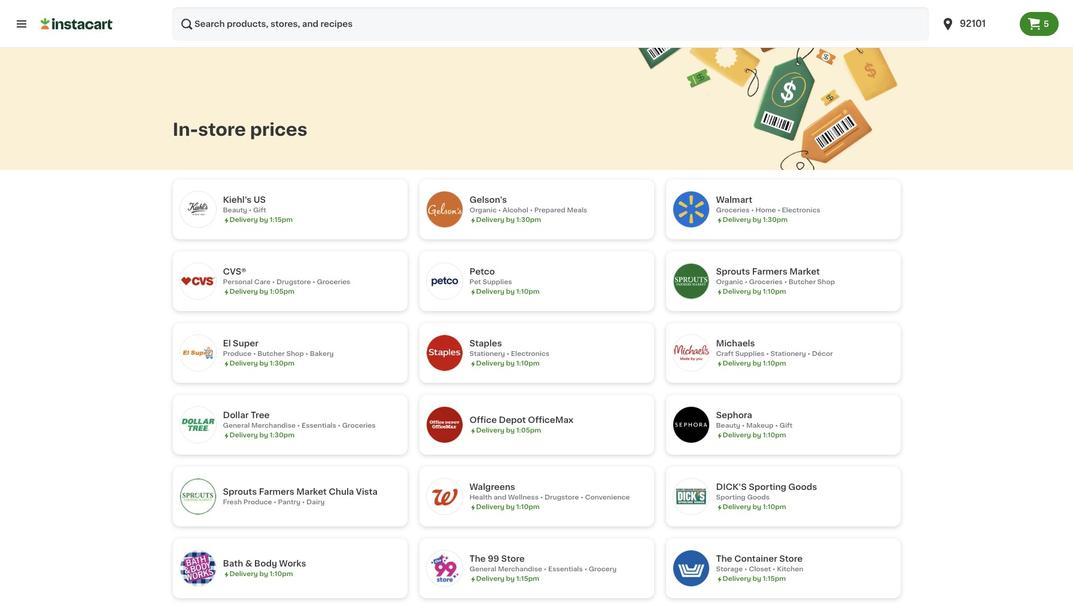 Task type: locate. For each thing, give the bounding box(es) containing it.
1 horizontal spatial sporting
[[749, 483, 786, 491]]

general down 99
[[470, 566, 496, 573]]

walgreens
[[470, 483, 515, 491]]

store
[[198, 121, 246, 138]]

92101 button
[[941, 7, 1012, 41]]

gift down the us
[[253, 207, 266, 214]]

1 vertical spatial shop
[[286, 351, 304, 357]]

market inside sprouts farmers market chula vista fresh produce • pantry • dairy
[[296, 488, 327, 496]]

store for the container store
[[779, 555, 803, 563]]

delivery by 1:10pm down bath & body works
[[230, 571, 293, 578]]

delivery by 1:15pm down 99
[[476, 576, 539, 582]]

organic inside gelson's organic • alcohol • prepared meals
[[470, 207, 497, 214]]

drugstore
[[276, 279, 311, 285], [545, 494, 579, 501]]

1 vertical spatial organic
[[716, 279, 743, 285]]

el super produce • butcher shop • bakery
[[223, 339, 334, 357]]

1 vertical spatial gift
[[779, 423, 793, 429]]

5 button
[[1020, 12, 1059, 36]]

bath & body works
[[223, 560, 306, 568]]

by for dick's sporting goods
[[753, 504, 761, 511]]

organic right sprouts farmers market image
[[716, 279, 743, 285]]

delivery down walmart
[[723, 217, 751, 223]]

delivery down petco pet supplies
[[476, 288, 504, 295]]

store inside the 99 store general merchandise • essentials • grocery
[[501, 555, 525, 563]]

by down the "makeup"
[[753, 432, 761, 439]]

store
[[501, 555, 525, 563], [779, 555, 803, 563]]

market for organic
[[790, 268, 820, 276]]

delivery down the storage
[[723, 576, 751, 582]]

delivery by 1:10pm down the "makeup"
[[723, 432, 786, 439]]

the inside the container store storage • closet • kitchen
[[716, 555, 732, 563]]

0 horizontal spatial supplies
[[483, 279, 512, 285]]

&
[[245, 560, 252, 568]]

gift inside "kiehl's us beauty • gift"
[[253, 207, 266, 214]]

delivery by 1:10pm for dick's
[[723, 504, 786, 511]]

by down tree
[[259, 432, 268, 439]]

1 vertical spatial 1:05pm
[[516, 427, 541, 434]]

0 horizontal spatial merchandise
[[251, 423, 296, 429]]

by for michaels
[[753, 360, 761, 367]]

1:30pm for el super
[[270, 360, 295, 367]]

supplies inside petco pet supplies
[[483, 279, 512, 285]]

by for the container store
[[753, 576, 761, 582]]

gelson's
[[470, 196, 507, 204]]

1 horizontal spatial store
[[779, 555, 803, 563]]

1 horizontal spatial sprouts
[[716, 268, 750, 276]]

farmers inside sprouts farmers market chula vista fresh produce • pantry • dairy
[[259, 488, 294, 496]]

by down petco pet supplies
[[506, 288, 515, 295]]

0 vertical spatial butcher
[[789, 279, 816, 285]]

0 vertical spatial drugstore
[[276, 279, 311, 285]]

0 horizontal spatial delivery by 1:05pm
[[230, 288, 294, 295]]

1:10pm
[[516, 288, 540, 295], [763, 288, 786, 295], [516, 360, 540, 367], [763, 360, 786, 367], [763, 432, 786, 439], [516, 504, 540, 511], [763, 504, 786, 511], [270, 571, 293, 578]]

delivery down "kiehl's us beauty • gift"
[[230, 217, 258, 223]]

produce inside sprouts farmers market chula vista fresh produce • pantry • dairy
[[243, 499, 272, 506]]

1 horizontal spatial market
[[790, 268, 820, 276]]

1 horizontal spatial drugstore
[[545, 494, 579, 501]]

gelson's organic • alcohol • prepared meals
[[470, 196, 587, 214]]

merchandise down tree
[[251, 423, 296, 429]]

delivery for dollar tree
[[230, 432, 258, 439]]

store right 99
[[501, 555, 525, 563]]

by down el super produce • butcher shop • bakery
[[259, 360, 268, 367]]

1:10pm down dick's sporting goods sporting goods
[[763, 504, 786, 511]]

petco pet supplies
[[470, 268, 512, 285]]

delivery for the 99 store
[[476, 576, 504, 582]]

0 horizontal spatial organic
[[470, 207, 497, 214]]

None search field
[[172, 7, 929, 41]]

delivery by 1:30pm down el super produce • butcher shop • bakery
[[230, 360, 295, 367]]

1:30pm for gelson's
[[516, 217, 541, 223]]

by for the 99 store
[[506, 576, 515, 582]]

by down staples stationery • electronics
[[506, 360, 515, 367]]

by for gelson's
[[506, 217, 515, 223]]

by for dollar tree
[[259, 432, 268, 439]]

0 vertical spatial market
[[790, 268, 820, 276]]

1 horizontal spatial organic
[[716, 279, 743, 285]]

craft
[[716, 351, 734, 357]]

1 vertical spatial merchandise
[[498, 566, 542, 573]]

delivery by 1:10pm down dick's sporting goods sporting goods
[[723, 504, 786, 511]]

kiehl's
[[223, 196, 252, 204]]

sprouts up the fresh
[[223, 488, 257, 496]]

organic down 'gelson's'
[[470, 207, 497, 214]]

supplies down petco
[[483, 279, 512, 285]]

0 vertical spatial gift
[[253, 207, 266, 214]]

1:15pm up cvs® personal care • drugstore • groceries
[[270, 217, 293, 223]]

by down the us
[[259, 217, 268, 223]]

0 vertical spatial delivery by 1:05pm
[[230, 288, 294, 295]]

1:30pm down dollar tree general merchandise • essentials • groceries
[[270, 432, 295, 439]]

0 horizontal spatial farmers
[[259, 488, 294, 496]]

butcher inside el super produce • butcher shop • bakery
[[258, 351, 285, 357]]

fresh
[[223, 499, 242, 506]]

1 horizontal spatial 1:05pm
[[516, 427, 541, 434]]

by
[[259, 217, 268, 223], [506, 217, 515, 223], [753, 217, 761, 223], [259, 288, 268, 295], [506, 288, 515, 295], [753, 288, 761, 295], [259, 360, 268, 367], [506, 360, 515, 367], [753, 360, 761, 367], [506, 427, 515, 434], [259, 432, 268, 439], [753, 432, 761, 439], [506, 504, 515, 511], [753, 504, 761, 511], [259, 571, 268, 578], [506, 576, 515, 582], [753, 576, 761, 582]]

1:05pm down cvs® personal care • drugstore • groceries
[[270, 288, 294, 295]]

groceries inside dollar tree general merchandise • essentials • groceries
[[342, 423, 376, 429]]

delivery by 1:30pm down alcohol
[[476, 217, 541, 223]]

1 vertical spatial goods
[[747, 494, 770, 501]]

0 horizontal spatial sprouts
[[223, 488, 257, 496]]

delivery by 1:05pm down the care
[[230, 288, 294, 295]]

merchandise
[[251, 423, 296, 429], [498, 566, 542, 573]]

• inside "kiehl's us beauty • gift"
[[249, 207, 252, 214]]

1 horizontal spatial 1:15pm
[[516, 576, 539, 582]]

organic
[[470, 207, 497, 214], [716, 279, 743, 285]]

1:30pm down home
[[763, 217, 788, 223]]

essentials
[[302, 423, 336, 429], [548, 566, 583, 573]]

produce right the fresh
[[243, 499, 272, 506]]

prepared
[[534, 207, 565, 214]]

1 horizontal spatial goods
[[788, 483, 817, 491]]

0 vertical spatial electronics
[[782, 207, 820, 214]]

beauty down sephora
[[716, 423, 740, 429]]

market
[[790, 268, 820, 276], [296, 488, 327, 496]]

1:10pm for sephora
[[763, 432, 786, 439]]

1 horizontal spatial farmers
[[752, 268, 787, 276]]

tree
[[251, 411, 270, 420]]

the
[[470, 555, 486, 563], [716, 555, 732, 563]]

delivery by 1:10pm down and
[[476, 504, 540, 511]]

supplies inside michaels craft supplies • stationery • décor
[[735, 351, 765, 357]]

home
[[756, 207, 776, 214]]

1 horizontal spatial essentials
[[548, 566, 583, 573]]

1:10pm down michaels craft supplies • stationery • décor
[[763, 360, 786, 367]]

1 vertical spatial market
[[296, 488, 327, 496]]

dick's sporting goods image
[[673, 479, 709, 515]]

delivery for walmart
[[723, 217, 751, 223]]

1:10pm for sprouts
[[763, 288, 786, 295]]

shop
[[817, 279, 835, 285], [286, 351, 304, 357]]

1 vertical spatial sporting
[[716, 494, 746, 501]]

by down home
[[753, 217, 761, 223]]

groceries
[[716, 207, 750, 214], [317, 279, 350, 285], [749, 279, 783, 285], [342, 423, 376, 429]]

officemax
[[528, 416, 573, 424]]

0 horizontal spatial gift
[[253, 207, 266, 214]]

0 vertical spatial goods
[[788, 483, 817, 491]]

1:10pm for walgreens
[[516, 504, 540, 511]]

delivery by 1:30pm for super
[[230, 360, 295, 367]]

1:10pm down works
[[270, 571, 293, 578]]

general
[[223, 423, 250, 429], [470, 566, 496, 573]]

supplies down michaels
[[735, 351, 765, 357]]

1:10pm down sprouts farmers market organic • groceries • butcher shop at the top of page
[[763, 288, 786, 295]]

1 horizontal spatial the
[[716, 555, 732, 563]]

office depot officemax
[[470, 416, 573, 424]]

delivery down super
[[230, 360, 258, 367]]

sporting
[[749, 483, 786, 491], [716, 494, 746, 501]]

1 horizontal spatial supplies
[[735, 351, 765, 357]]

0 horizontal spatial butcher
[[258, 351, 285, 357]]

1 vertical spatial produce
[[243, 499, 272, 506]]

1:15pm down the 99 store general merchandise • essentials • grocery
[[516, 576, 539, 582]]

1:15pm down the closet
[[763, 576, 786, 582]]

gelson's image
[[426, 192, 462, 227]]

store for the 99 store
[[501, 555, 525, 563]]

1 horizontal spatial merchandise
[[498, 566, 542, 573]]

the left 99
[[470, 555, 486, 563]]

0 vertical spatial sprouts
[[716, 268, 750, 276]]

storage
[[716, 566, 743, 573]]

1:10pm down the wellness
[[516, 504, 540, 511]]

the 99 store general merchandise • essentials • grocery
[[470, 555, 617, 573]]

delivery for the container store
[[723, 576, 751, 582]]

0 vertical spatial shop
[[817, 279, 835, 285]]

delivery by 1:30pm down tree
[[230, 432, 295, 439]]

delivery by 1:10pm
[[476, 288, 540, 295], [723, 288, 786, 295], [476, 360, 540, 367], [723, 360, 786, 367], [723, 432, 786, 439], [476, 504, 540, 511], [723, 504, 786, 511], [230, 571, 293, 578]]

5
[[1044, 20, 1049, 28]]

delivery for el super
[[230, 360, 258, 367]]

by down depot
[[506, 427, 515, 434]]

the for the 99 store
[[470, 555, 486, 563]]

2 horizontal spatial delivery by 1:15pm
[[723, 576, 786, 582]]

by down dick's sporting goods sporting goods
[[753, 504, 761, 511]]

instacart logo image
[[41, 17, 113, 31]]

1:15pm for kiehl's us
[[270, 217, 293, 223]]

delivery for walgreens
[[476, 504, 504, 511]]

beauty
[[223, 207, 247, 214], [716, 423, 740, 429]]

1 horizontal spatial shop
[[817, 279, 835, 285]]

drugstore inside cvs® personal care • drugstore • groceries
[[276, 279, 311, 285]]

0 vertical spatial organic
[[470, 207, 497, 214]]

0 horizontal spatial shop
[[286, 351, 304, 357]]

farmers inside sprouts farmers market organic • groceries • butcher shop
[[752, 268, 787, 276]]

delivery by 1:10pm for walgreens
[[476, 504, 540, 511]]

2 stationery from the left
[[771, 351, 806, 357]]

0 horizontal spatial market
[[296, 488, 327, 496]]

market for chula
[[296, 488, 327, 496]]

walmart
[[716, 196, 752, 204]]

sporting down dick's
[[716, 494, 746, 501]]

0 vertical spatial supplies
[[483, 279, 512, 285]]

by down and
[[506, 504, 515, 511]]

by down alcohol
[[506, 217, 515, 223]]

delivery for kiehl's us
[[230, 217, 258, 223]]

gift
[[253, 207, 266, 214], [779, 423, 793, 429]]

sporting right dick's
[[749, 483, 786, 491]]

by for walgreens
[[506, 504, 515, 511]]

cvs® personal care • drugstore • groceries
[[223, 268, 350, 285]]

delivery down personal
[[230, 288, 258, 295]]

care
[[254, 279, 271, 285]]

electronics
[[782, 207, 820, 214], [511, 351, 549, 357]]

1:30pm
[[516, 217, 541, 223], [763, 217, 788, 223], [270, 360, 295, 367], [270, 432, 295, 439]]

2 the from the left
[[716, 555, 732, 563]]

1 horizontal spatial beauty
[[716, 423, 740, 429]]

delivery by 1:30pm for tree
[[230, 432, 295, 439]]

delivery down sephora
[[723, 432, 751, 439]]

0 vertical spatial essentials
[[302, 423, 336, 429]]

by for petco
[[506, 288, 515, 295]]

walmart groceries • home • electronics
[[716, 196, 820, 214]]

1 horizontal spatial delivery by 1:15pm
[[476, 576, 539, 582]]

sprouts farmers market image
[[673, 263, 709, 299]]

closet
[[749, 566, 771, 573]]

general down dollar
[[223, 423, 250, 429]]

1:30pm for walmart
[[763, 217, 788, 223]]

0 vertical spatial farmers
[[752, 268, 787, 276]]

1 horizontal spatial electronics
[[782, 207, 820, 214]]

the container store image
[[673, 551, 709, 587]]

gift right the "makeup"
[[779, 423, 793, 429]]

décor
[[812, 351, 833, 357]]

1 vertical spatial general
[[470, 566, 496, 573]]

beauty down kiehl's on the left top of the page
[[223, 207, 247, 214]]

delivery down sprouts farmers market organic • groceries • butcher shop at the top of page
[[723, 288, 751, 295]]

delivery by 1:15pm
[[230, 217, 293, 223], [476, 576, 539, 582], [723, 576, 786, 582]]

delivery down health
[[476, 504, 504, 511]]

0 horizontal spatial 1:05pm
[[270, 288, 294, 295]]

delivery
[[230, 217, 258, 223], [476, 217, 504, 223], [723, 217, 751, 223], [230, 288, 258, 295], [476, 288, 504, 295], [723, 288, 751, 295], [230, 360, 258, 367], [476, 360, 504, 367], [723, 360, 751, 367], [476, 427, 504, 434], [230, 432, 258, 439], [723, 432, 751, 439], [476, 504, 504, 511], [723, 504, 751, 511], [230, 571, 258, 578], [476, 576, 504, 582], [723, 576, 751, 582]]

1:10pm for michaels
[[763, 360, 786, 367]]

market inside sprouts farmers market organic • groceries • butcher shop
[[790, 268, 820, 276]]

1:15pm for the 99 store
[[516, 576, 539, 582]]

1:30pm down gelson's organic • alcohol • prepared meals
[[516, 217, 541, 223]]

sprouts inside sprouts farmers market chula vista fresh produce • pantry • dairy
[[223, 488, 257, 496]]

by for walmart
[[753, 217, 761, 223]]

pet
[[470, 279, 481, 285]]

0 vertical spatial produce
[[223, 351, 252, 357]]

1:05pm
[[270, 288, 294, 295], [516, 427, 541, 434]]

0 vertical spatial merchandise
[[251, 423, 296, 429]]

delivery by 1:15pm down the us
[[230, 217, 293, 223]]

1 horizontal spatial delivery by 1:05pm
[[476, 427, 541, 434]]

delivery down staples
[[476, 360, 504, 367]]

in-store prices
[[173, 121, 307, 138]]

works
[[279, 560, 306, 568]]

delivery for sprouts farmers market
[[723, 288, 751, 295]]

stationery left décor
[[771, 351, 806, 357]]

1:10pm up staples stationery • electronics
[[516, 288, 540, 295]]

delivery down 'gelson's'
[[476, 217, 504, 223]]

0 horizontal spatial beauty
[[223, 207, 247, 214]]

0 horizontal spatial the
[[470, 555, 486, 563]]

2 store from the left
[[779, 555, 803, 563]]

cvs®
[[223, 268, 246, 276]]

sprouts inside sprouts farmers market organic • groceries • butcher shop
[[716, 268, 750, 276]]

by down the care
[[259, 288, 268, 295]]

0 horizontal spatial goods
[[747, 494, 770, 501]]

drugstore right the wellness
[[545, 494, 579, 501]]

0 horizontal spatial delivery by 1:15pm
[[230, 217, 293, 223]]

kiehl's us beauty • gift
[[223, 196, 266, 214]]

stationery down staples
[[470, 351, 505, 357]]

•
[[249, 207, 252, 214], [498, 207, 501, 214], [530, 207, 533, 214], [751, 207, 754, 214], [778, 207, 780, 214], [272, 279, 275, 285], [313, 279, 315, 285], [745, 279, 748, 285], [784, 279, 787, 285], [253, 351, 256, 357], [305, 351, 308, 357], [507, 351, 509, 357], [766, 351, 769, 357], [808, 351, 810, 357], [297, 423, 300, 429], [338, 423, 341, 429], [742, 423, 745, 429], [775, 423, 778, 429], [540, 494, 543, 501], [581, 494, 583, 501], [274, 499, 276, 506], [302, 499, 305, 506], [544, 566, 547, 573], [584, 566, 587, 573], [744, 566, 747, 573], [773, 566, 775, 573]]

delivery for cvs®
[[230, 288, 258, 295]]

delivery by 1:10pm down staples stationery • electronics
[[476, 360, 540, 367]]

0 horizontal spatial stationery
[[470, 351, 505, 357]]

shop inside sprouts farmers market organic • groceries • butcher shop
[[817, 279, 835, 285]]

produce down super
[[223, 351, 252, 357]]

delivery by 1:30pm
[[476, 217, 541, 223], [723, 217, 788, 223], [230, 360, 295, 367], [230, 432, 295, 439]]

by down the 99 store general merchandise • essentials • grocery
[[506, 576, 515, 582]]

the up the storage
[[716, 555, 732, 563]]

wellness
[[508, 494, 539, 501]]

delivery down craft
[[723, 360, 751, 367]]

1 horizontal spatial gift
[[779, 423, 793, 429]]

store up kitchen
[[779, 555, 803, 563]]

store inside the container store storage • closet • kitchen
[[779, 555, 803, 563]]

sprouts
[[716, 268, 750, 276], [223, 488, 257, 496]]

1 vertical spatial butcher
[[258, 351, 285, 357]]

1 horizontal spatial general
[[470, 566, 496, 573]]

0 vertical spatial general
[[223, 423, 250, 429]]

container
[[734, 555, 777, 563]]

general inside the 99 store general merchandise • essentials • grocery
[[470, 566, 496, 573]]

1 the from the left
[[470, 555, 486, 563]]

delivery by 1:10pm down michaels craft supplies • stationery • décor
[[723, 360, 786, 367]]

by down sprouts farmers market organic • groceries • butcher shop at the top of page
[[753, 288, 761, 295]]

1 vertical spatial supplies
[[735, 351, 765, 357]]

by down the closet
[[753, 576, 761, 582]]

2 horizontal spatial 1:15pm
[[763, 576, 786, 582]]

delivery by 1:10pm for petco
[[476, 288, 540, 295]]

delivery by 1:10pm down sprouts farmers market organic • groceries • butcher shop at the top of page
[[723, 288, 786, 295]]

1:10pm down staples stationery • electronics
[[516, 360, 540, 367]]

delivery by 1:15pm for us
[[230, 217, 293, 223]]

0 horizontal spatial drugstore
[[276, 279, 311, 285]]

0 horizontal spatial store
[[501, 555, 525, 563]]

1:05pm down office depot officemax
[[516, 427, 541, 434]]

delivery by 1:30pm down home
[[723, 217, 788, 223]]

michaels craft supplies • stationery • décor
[[716, 339, 833, 357]]

farmers
[[752, 268, 787, 276], [259, 488, 294, 496]]

by down michaels craft supplies • stationery • décor
[[753, 360, 761, 367]]

1 vertical spatial drugstore
[[545, 494, 579, 501]]

1 horizontal spatial butcher
[[789, 279, 816, 285]]

0 horizontal spatial 1:15pm
[[270, 217, 293, 223]]

the 99 store image
[[426, 551, 462, 587]]

walgreens health and wellness • drugstore • convenience
[[470, 483, 630, 501]]

office
[[470, 416, 497, 424]]

0 horizontal spatial general
[[223, 423, 250, 429]]

office depot officemax image
[[426, 407, 462, 443]]

delivery by 1:10pm down petco pet supplies
[[476, 288, 540, 295]]

bath
[[223, 560, 243, 568]]

goods
[[788, 483, 817, 491], [747, 494, 770, 501]]

petco image
[[426, 263, 462, 299]]

staples
[[470, 339, 502, 348]]

dick's
[[716, 483, 747, 491]]

by for kiehl's us
[[259, 217, 268, 223]]

merchandise inside dollar tree general merchandise • essentials • groceries
[[251, 423, 296, 429]]

1:30pm down el super produce • butcher shop • bakery
[[270, 360, 295, 367]]

92101 button
[[933, 7, 1020, 41]]

1 vertical spatial sprouts
[[223, 488, 257, 496]]

drugstore right the care
[[276, 279, 311, 285]]

1 vertical spatial farmers
[[259, 488, 294, 496]]

1 store from the left
[[501, 555, 525, 563]]

0 horizontal spatial essentials
[[302, 423, 336, 429]]

sprouts right sprouts farmers market image
[[716, 268, 750, 276]]

1:10pm down the "makeup"
[[763, 432, 786, 439]]

sprouts farmers market chula vista image
[[180, 479, 216, 515]]

1 horizontal spatial stationery
[[771, 351, 806, 357]]

92101
[[960, 19, 986, 28]]

1 vertical spatial beauty
[[716, 423, 740, 429]]

delivery by 1:15pm down the closet
[[723, 576, 786, 582]]

1 stationery from the left
[[470, 351, 505, 357]]

delivery by 1:05pm down depot
[[476, 427, 541, 434]]

kitchen
[[777, 566, 803, 573]]

delivery down dick's
[[723, 504, 751, 511]]

chula
[[329, 488, 354, 496]]

the inside the 99 store general merchandise • essentials • grocery
[[470, 555, 486, 563]]

1 vertical spatial essentials
[[548, 566, 583, 573]]

delivery down 99
[[476, 576, 504, 582]]

stationery
[[470, 351, 505, 357], [771, 351, 806, 357]]

el
[[223, 339, 231, 348]]

0 vertical spatial beauty
[[223, 207, 247, 214]]

merchandise down 99
[[498, 566, 542, 573]]

makeup
[[746, 423, 774, 429]]

delivery down dollar
[[230, 432, 258, 439]]

supplies
[[483, 279, 512, 285], [735, 351, 765, 357]]

dick's sporting goods sporting goods
[[716, 483, 817, 501]]

health
[[470, 494, 492, 501]]

1 vertical spatial electronics
[[511, 351, 549, 357]]

walgreens image
[[426, 479, 462, 515]]

0 horizontal spatial electronics
[[511, 351, 549, 357]]

supplies for michaels
[[735, 351, 765, 357]]

by for cvs®
[[259, 288, 268, 295]]



Task type: vqa. For each thing, say whether or not it's contained in the screenshot.
Pickup inside the New Leaf Community Markets Organic • Groceries • Specialty Pickup ready in 45 min
no



Task type: describe. For each thing, give the bounding box(es) containing it.
0 vertical spatial sporting
[[749, 483, 786, 491]]

in-
[[173, 121, 198, 138]]

michaels
[[716, 339, 755, 348]]

farmers for chula
[[259, 488, 294, 496]]

delivery by 1:15pm for container
[[723, 576, 786, 582]]

depot
[[499, 416, 526, 424]]

by for el super
[[259, 360, 268, 367]]

delivery by 1:10pm for sprouts
[[723, 288, 786, 295]]

groceries inside sprouts farmers market organic • groceries • butcher shop
[[749, 279, 783, 285]]

michaels image
[[673, 335, 709, 371]]

by for staples
[[506, 360, 515, 367]]

merchandise inside the 99 store general merchandise • essentials • grocery
[[498, 566, 542, 573]]

delivery for gelson's
[[476, 217, 504, 223]]

electronics inside walmart groceries • home • electronics
[[782, 207, 820, 214]]

delivery for staples
[[476, 360, 504, 367]]

1:10pm for staples
[[516, 360, 540, 367]]

cvs® image
[[180, 263, 216, 299]]

delivery by 1:30pm for organic
[[476, 217, 541, 223]]

stationery inside staples stationery • electronics
[[470, 351, 505, 357]]

by down bath & body works
[[259, 571, 268, 578]]

sprouts farmers market chula vista fresh produce • pantry • dairy
[[223, 488, 378, 506]]

delivery for dick's sporting goods
[[723, 504, 751, 511]]

essentials inside the 99 store general merchandise • essentials • grocery
[[548, 566, 583, 573]]

kiehl's us image
[[180, 192, 216, 227]]

stationery inside michaels craft supplies • stationery • décor
[[771, 351, 806, 357]]

dollar
[[223, 411, 249, 420]]

delivery by 1:30pm for groceries
[[723, 217, 788, 223]]

supplies for petco
[[483, 279, 512, 285]]

beauty inside sephora beauty • makeup • gift
[[716, 423, 740, 429]]

bath & body works image
[[180, 551, 216, 587]]

general inside dollar tree general merchandise • essentials • groceries
[[223, 423, 250, 429]]

convenience
[[585, 494, 630, 501]]

grocery
[[589, 566, 617, 573]]

walmart image
[[673, 192, 709, 227]]

sephora
[[716, 411, 752, 420]]

meals
[[567, 207, 587, 214]]

us
[[254, 196, 266, 204]]

the container store storage • closet • kitchen
[[716, 555, 803, 573]]

beauty inside "kiehl's us beauty • gift"
[[223, 207, 247, 214]]

vista
[[356, 488, 378, 496]]

sprouts for organic
[[716, 268, 750, 276]]

prices
[[250, 121, 307, 138]]

dollar tree general merchandise • essentials • groceries
[[223, 411, 376, 429]]

delivery by 1:10pm for michaels
[[723, 360, 786, 367]]

• inside staples stationery • electronics
[[507, 351, 509, 357]]

1:10pm for dick's
[[763, 504, 786, 511]]

delivery down &
[[230, 571, 258, 578]]

bakery
[[310, 351, 334, 357]]

by for sprouts farmers market
[[753, 288, 761, 295]]

farmers for organic
[[752, 268, 787, 276]]

alcohol
[[503, 207, 528, 214]]

1:15pm for the container store
[[763, 576, 786, 582]]

produce inside el super produce • butcher shop • bakery
[[223, 351, 252, 357]]

drugstore inside 'walgreens health and wellness • drugstore • convenience'
[[545, 494, 579, 501]]

body
[[254, 560, 277, 568]]

by for sephora
[[753, 432, 761, 439]]

0 horizontal spatial sporting
[[716, 494, 746, 501]]

sprouts for chula
[[223, 488, 257, 496]]

pantry
[[278, 499, 300, 506]]

shop inside el super produce • butcher shop • bakery
[[286, 351, 304, 357]]

sephora beauty • makeup • gift
[[716, 411, 793, 429]]

dollar tree image
[[180, 407, 216, 443]]

el super image
[[180, 335, 216, 371]]

gift inside sephora beauty • makeup • gift
[[779, 423, 793, 429]]

electronics inside staples stationery • electronics
[[511, 351, 549, 357]]

delivery down the office
[[476, 427, 504, 434]]

0 vertical spatial 1:05pm
[[270, 288, 294, 295]]

groceries inside walmart groceries • home • electronics
[[716, 207, 750, 214]]

groceries inside cvs® personal care • drugstore • groceries
[[317, 279, 350, 285]]

delivery for sephora
[[723, 432, 751, 439]]

the for the container store
[[716, 555, 732, 563]]

1:10pm for petco
[[516, 288, 540, 295]]

and
[[494, 494, 506, 501]]

delivery by 1:10pm for staples
[[476, 360, 540, 367]]

99
[[488, 555, 499, 563]]

in-store prices main content
[[0, 40, 1073, 606]]

staples image
[[426, 335, 462, 371]]

sprouts farmers market organic • groceries • butcher shop
[[716, 268, 835, 285]]

organic inside sprouts farmers market organic • groceries • butcher shop
[[716, 279, 743, 285]]

personal
[[223, 279, 253, 285]]

super
[[233, 339, 258, 348]]

Search field
[[172, 7, 929, 41]]

delivery by 1:10pm for sephora
[[723, 432, 786, 439]]

sephora image
[[673, 407, 709, 443]]

essentials inside dollar tree general merchandise • essentials • groceries
[[302, 423, 336, 429]]

butcher inside sprouts farmers market organic • groceries • butcher shop
[[789, 279, 816, 285]]

delivery for petco
[[476, 288, 504, 295]]

1:30pm for dollar tree
[[270, 432, 295, 439]]

dairy
[[306, 499, 325, 506]]

1 vertical spatial delivery by 1:05pm
[[476, 427, 541, 434]]

delivery by 1:15pm for 99
[[476, 576, 539, 582]]

staples stationery • electronics
[[470, 339, 549, 357]]

petco
[[470, 268, 495, 276]]

delivery for michaels
[[723, 360, 751, 367]]



